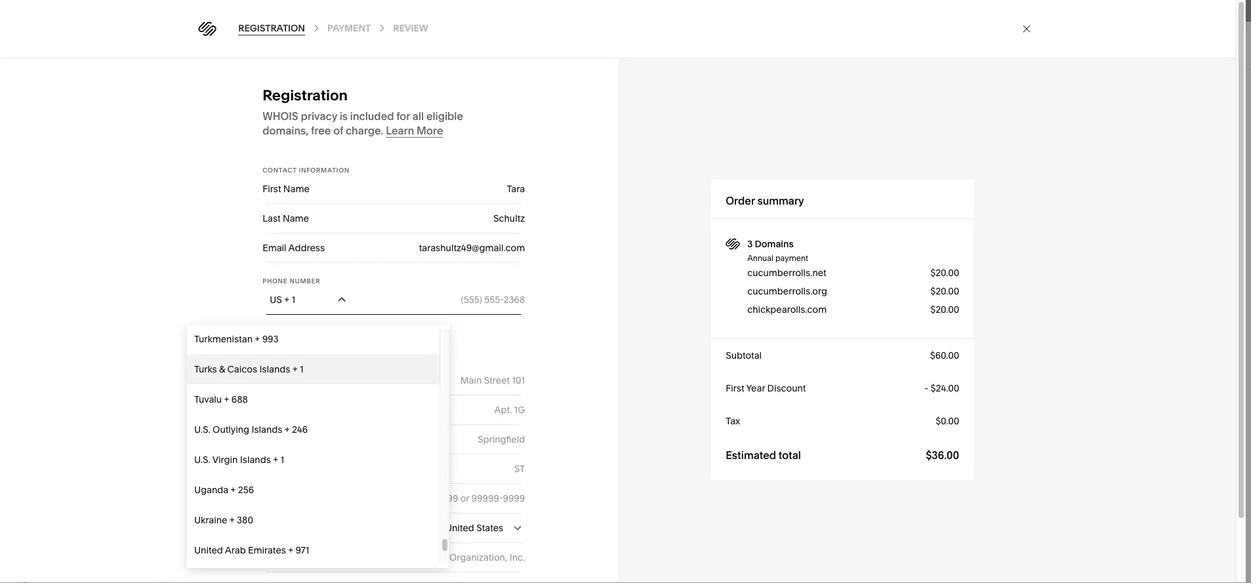 Task type: vqa. For each thing, say whether or not it's contained in the screenshot.
the right the site
no



Task type: locate. For each thing, give the bounding box(es) containing it.
order
[[728, 194, 757, 207]]

1 chevron large right light icon image from the left
[[313, 23, 323, 33]]

tuvalu + 688
[[194, 394, 248, 406]]

a left domain
[[742, 276, 747, 287]]

$36.00
[[928, 449, 961, 462]]

1 horizontal spatial 1
[[293, 294, 297, 306]]

971
[[296, 545, 309, 557]]

islands for 246
[[252, 424, 283, 436]]

0 vertical spatial google
[[648, 250, 685, 263]]

1 horizontal spatial products
[[498, 63, 538, 75]]

any right off
[[466, 560, 482, 572]]

cucumberrolls.org
[[749, 286, 829, 297]]

included
[[352, 110, 396, 123]]

address right "email"
[[290, 242, 327, 254]]

0 vertical spatial first
[[264, 183, 283, 195]]

+ right "street"
[[293, 364, 298, 376]]

+ left 993
[[255, 334, 260, 345]]

street
[[264, 375, 290, 387]]

islands
[[260, 364, 290, 376], [252, 424, 283, 436], [240, 454, 271, 466]]

2 vertical spatial islands
[[240, 454, 271, 466]]

0 vertical spatial $20.00
[[933, 267, 961, 279]]

1 vertical spatial products
[[498, 63, 538, 75]]

review button
[[395, 22, 430, 35]]

1 vertical spatial a
[[349, 560, 354, 572]]

1 to from the left
[[636, 276, 644, 287]]

a right the for
[[349, 560, 354, 572]]

&
[[219, 364, 225, 376]]

turkmenistan + 993
[[194, 334, 279, 345]]

privacy
[[302, 110, 339, 123]]

1 horizontal spatial a
[[742, 276, 747, 287]]

1 vertical spatial use
[[564, 560, 580, 572]]

name down "contact information"
[[285, 183, 311, 195]]

tab list
[[259, 51, 1161, 87]]

2 vertical spatial address
[[292, 375, 329, 387]]

w12ctake20
[[607, 560, 665, 572]]

do
[[506, 276, 517, 287]]

0 vertical spatial address
[[290, 242, 327, 254]]

digital
[[468, 63, 496, 75]]

256
[[238, 485, 254, 496]]

0 vertical spatial 1
[[293, 294, 297, 306]]

address right "street"
[[292, 375, 329, 387]]

+ right us
[[286, 294, 291, 306]]

any right the have
[[559, 276, 574, 287]]

1 vertical spatial first
[[728, 383, 746, 395]]

1 vertical spatial $20.00
[[933, 286, 961, 297]]

gift cards button
[[413, 51, 457, 87]]

website
[[504, 560, 538, 572]]

2 u.s. from the top
[[194, 454, 211, 466]]

emirates
[[248, 545, 286, 557]]

any
[[559, 276, 574, 287], [466, 560, 482, 572]]

first for email address
[[264, 183, 283, 195]]

use
[[613, 323, 629, 333], [564, 560, 580, 572]]

2 vertical spatial $20.00
[[933, 304, 961, 316]]

all
[[414, 110, 426, 123]]

Last Name text field
[[382, 204, 527, 233]]

0 horizontal spatial to
[[636, 276, 644, 287]]

1 vertical spatial 1
[[300, 364, 304, 376]]

1 vertical spatial name
[[284, 213, 311, 225]]

to
[[636, 276, 644, 287], [820, 276, 829, 287]]

us + 1 button
[[264, 285, 356, 315]]

islands down city
[[240, 454, 271, 466]]

learn more
[[388, 124, 445, 137]]

0 horizontal spatial google
[[648, 250, 685, 263]]

1 right us
[[293, 294, 297, 306]]

united
[[194, 545, 223, 557]]

cards
[[431, 63, 457, 75]]

of
[[335, 124, 345, 137]]

3 $20.00 from the top
[[933, 304, 961, 316]]

1 vertical spatial islands
[[252, 424, 283, 436]]

to left this
[[636, 276, 644, 287]]

registration up privacy
[[264, 87, 350, 104]]

downloads
[[354, 63, 403, 75]]

whois privacy is included for all eligible domains, free of charge.
[[264, 110, 465, 137]]

phone number
[[264, 278, 322, 285]]

uganda
[[194, 485, 229, 496]]

learn more link
[[388, 124, 445, 138]]

payment
[[777, 253, 810, 263]]

address for street
[[292, 375, 329, 387]]

0 horizontal spatial chevron large right light icon image
[[313, 23, 323, 33]]

2 to from the left
[[820, 276, 829, 287]]

2 chevron large right light icon image from the left
[[378, 23, 389, 33]]

domains
[[757, 238, 796, 250]]

2 vertical spatial 1
[[281, 454, 284, 466]]

name right last
[[284, 213, 311, 225]]

1 vertical spatial u.s.
[[194, 454, 211, 466]]

1 u.s. from the top
[[194, 424, 211, 436]]

use right the "plan." at the bottom of the page
[[564, 560, 580, 572]]

0 vertical spatial use
[[613, 323, 629, 333]]

Apt/Suite (Optional) text field
[[382, 396, 527, 425]]

summary
[[759, 194, 806, 207]]

u.s. left virgin
[[194, 454, 211, 466]]

+ left 256
[[231, 485, 236, 496]]

1 vertical spatial address
[[264, 358, 298, 366]]

1 vertical spatial registration
[[264, 87, 350, 104]]

0 vertical spatial islands
[[260, 364, 290, 376]]

1 horizontal spatial use
[[613, 323, 629, 333]]

1 horizontal spatial chevron large right light icon image
[[378, 23, 389, 33]]

to left get
[[820, 276, 829, 287]]

contact information
[[264, 167, 351, 174]]

0 horizontal spatial any
[[466, 560, 482, 572]]

1 $20.00 from the top
[[933, 267, 961, 279]]

1 down city
[[281, 454, 284, 466]]

squarespace logo image
[[200, 22, 218, 36]]

(optional)
[[322, 552, 365, 564]]

at
[[667, 560, 675, 572]]

squarespace image
[[728, 237, 742, 251]]

order
[[795, 276, 818, 287]]

a
[[742, 276, 747, 287], [349, 560, 354, 572]]

1 horizontal spatial google
[[848, 276, 880, 287]]

First Name text field
[[382, 175, 527, 204]]

physical
[[259, 63, 295, 75]]

name
[[285, 183, 311, 195], [284, 213, 311, 225]]

us + 1
[[271, 294, 297, 306]]

Street Address text field
[[382, 366, 527, 395]]

u.s.
[[194, 424, 211, 436], [194, 454, 211, 466]]

$20.00 for chickpearolls.com
[[933, 304, 961, 316]]

this
[[646, 276, 662, 287]]

order summary
[[728, 194, 806, 207]]

1 horizontal spatial to
[[820, 276, 829, 287]]

chevron large right light icon image left payment
[[313, 23, 323, 33]]

1 horizontal spatial first
[[728, 383, 746, 395]]

physical button
[[259, 51, 295, 87]]

0 horizontal spatial products
[[259, 22, 338, 45]]

website.
[[664, 276, 700, 287]]

1 horizontal spatial any
[[559, 276, 574, 287]]

islands down 993
[[260, 364, 290, 376]]

google up this
[[648, 250, 685, 263]]

estimated
[[728, 449, 778, 462]]

islands left 246
[[252, 424, 283, 436]]

20%
[[432, 560, 451, 572]]

registration up physical
[[240, 22, 307, 34]]

1 inside option
[[300, 364, 304, 376]]

0 vertical spatial a
[[742, 276, 747, 287]]

US + 1 telephone field
[[382, 286, 527, 314]]

for
[[332, 560, 346, 572]]

products up the physical button
[[259, 22, 338, 45]]

State text field
[[382, 455, 527, 484]]

last
[[264, 213, 282, 225]]

time,
[[388, 560, 410, 572]]

address up "street"
[[264, 358, 298, 366]]

2 horizontal spatial 1
[[300, 364, 304, 376]]

1 vertical spatial google
[[848, 276, 880, 287]]

+ inside option
[[293, 364, 298, 376]]

first left year
[[728, 383, 746, 395]]

chevron large right light icon image
[[313, 23, 323, 33], [378, 23, 389, 33]]

use left a on the right of page
[[613, 323, 629, 333]]

$0.00
[[938, 416, 961, 427]]

no google workspace account
[[631, 250, 789, 263]]

tied
[[617, 276, 633, 287]]

0 vertical spatial any
[[559, 276, 574, 287]]

first for estimated total
[[728, 383, 746, 395]]

first name
[[264, 183, 311, 195]]

Email Address email field
[[382, 234, 527, 263]]

google right get
[[848, 276, 880, 287]]

+
[[286, 294, 291, 306], [255, 334, 260, 345], [293, 364, 298, 376], [224, 394, 229, 406], [285, 424, 290, 436], [273, 454, 278, 466], [231, 485, 236, 496], [230, 515, 235, 527], [288, 545, 294, 557]]

Postal Code text field
[[382, 485, 527, 513]]

list box
[[187, 324, 450, 566]]

1 right "street"
[[300, 364, 304, 376]]

free
[[313, 124, 333, 137]]

products right the digital
[[498, 63, 538, 75]]

virgin
[[213, 454, 238, 466]]

2 $20.00 from the top
[[933, 286, 961, 297]]

organization (optional)
[[264, 552, 365, 564]]

first down contact
[[264, 183, 283, 195]]

0 vertical spatial u.s.
[[194, 424, 211, 436]]

u.s. outlying islands + 246
[[194, 424, 308, 436]]

0 horizontal spatial first
[[264, 183, 283, 195]]

chevron large right light icon image left review on the top of the page
[[378, 23, 389, 33]]

0 vertical spatial name
[[285, 183, 311, 195]]

workspace
[[687, 250, 744, 263]]

domain
[[749, 276, 783, 287]]

u.s. left outlying at bottom left
[[194, 424, 211, 436]]

services button
[[306, 51, 343, 87]]

0 horizontal spatial a
[[349, 560, 354, 572]]

close icon image
[[1024, 24, 1035, 34]]

a
[[631, 323, 637, 333]]

$60.00
[[932, 350, 961, 362]]



Task type: describe. For each thing, give the bounding box(es) containing it.
for a limited time, take 20% off any new website plan. use code w12ctake20 at checkout. expires 12/8/2023.
[[332, 560, 804, 572]]

0 vertical spatial registration
[[240, 22, 307, 34]]

domain
[[639, 323, 675, 333]]

name for first name
[[285, 183, 311, 195]]

have
[[536, 276, 557, 287]]

eligible
[[428, 110, 465, 123]]

+ down city
[[273, 454, 278, 466]]

take
[[412, 560, 430, 572]]

i
[[677, 323, 680, 333]]

expires
[[722, 560, 754, 572]]

Organization (Optional) text field
[[382, 544, 527, 572]]

you do not have any domains tied to this website. connect a domain in order to get google workspace.
[[487, 276, 933, 287]]

$20.00 for cucumberrolls.net
[[933, 267, 961, 279]]

caicos
[[227, 364, 257, 376]]

domains
[[577, 276, 614, 287]]

not
[[520, 276, 534, 287]]

3 domains
[[749, 238, 796, 250]]

number
[[291, 278, 322, 285]]

digital products button
[[468, 51, 538, 87]]

-
[[927, 383, 931, 395]]

email address
[[264, 242, 327, 254]]

u.s. for u.s. virgin islands + 1
[[194, 454, 211, 466]]

688
[[232, 394, 248, 406]]

city
[[264, 434, 281, 446]]

$20.00 for cucumberrolls.org
[[933, 286, 961, 297]]

u.s. virgin islands + 1
[[194, 454, 284, 466]]

email
[[264, 242, 288, 254]]

get
[[831, 276, 846, 287]]

chevron small up dark icon image
[[338, 294, 349, 305]]

phone
[[264, 278, 289, 285]]

total
[[781, 449, 803, 462]]

checkout.
[[678, 560, 720, 572]]

use a domain i own
[[613, 323, 703, 333]]

annual payment
[[749, 253, 810, 263]]

tax
[[728, 416, 742, 427]]

name for last name
[[284, 213, 311, 225]]

uganda + 256
[[194, 485, 254, 496]]

islands for 1
[[240, 454, 271, 466]]

1 inside popup button
[[293, 294, 297, 306]]

cucumberrolls.net
[[749, 267, 829, 279]]

off
[[453, 560, 464, 572]]

$24.00
[[933, 383, 961, 395]]

outlying
[[213, 424, 250, 436]]

us
[[271, 294, 284, 306]]

City text field
[[382, 425, 527, 454]]

organization
[[264, 552, 320, 564]]

246
[[292, 424, 308, 436]]

u.s. for u.s. outlying islands + 246
[[194, 424, 211, 436]]

chevron large right light icon image for review
[[378, 23, 389, 33]]

annual
[[749, 253, 776, 263]]

turkmenistan
[[194, 334, 253, 345]]

islands inside option
[[260, 364, 290, 376]]

subtotal
[[728, 350, 764, 362]]

chevron large right light icon image for payment
[[313, 23, 323, 33]]

payment button
[[329, 22, 373, 35]]

chickpearolls.com
[[749, 304, 829, 316]]

services
[[306, 63, 343, 75]]

discount
[[769, 383, 808, 395]]

registration button
[[240, 22, 307, 35]]

use a domain i own button
[[598, 310, 718, 346]]

in
[[785, 276, 793, 287]]

digital products
[[468, 63, 538, 75]]

tab list containing physical
[[259, 51, 1161, 87]]

tuvalu
[[194, 394, 222, 406]]

380
[[237, 515, 253, 527]]

whois
[[264, 110, 300, 123]]

use inside button
[[613, 323, 629, 333]]

+ left 971
[[288, 545, 294, 557]]

0 vertical spatial products
[[259, 22, 338, 45]]

you
[[487, 276, 504, 287]]

993
[[262, 334, 279, 345]]

0 horizontal spatial 1
[[281, 454, 284, 466]]

limited
[[356, 560, 386, 572]]

0 horizontal spatial use
[[564, 560, 580, 572]]

1 vertical spatial any
[[466, 560, 482, 572]]

new
[[484, 560, 502, 572]]

address for email
[[290, 242, 327, 254]]

+ left 688
[[224, 394, 229, 406]]

+ left 246
[[285, 424, 290, 436]]

+ left 380
[[230, 515, 235, 527]]

learn
[[388, 124, 416, 137]]

more
[[418, 124, 445, 137]]

no
[[631, 250, 646, 263]]

contact
[[264, 167, 299, 174]]

products inside digital products button
[[498, 63, 538, 75]]

workspace.
[[882, 276, 933, 287]]

year
[[748, 383, 767, 395]]

united arab emirates + 971
[[194, 545, 309, 557]]

information
[[300, 167, 351, 174]]

turks & caicos islands + 1 option
[[187, 355, 440, 385]]

+ inside popup button
[[286, 294, 291, 306]]

list box containing turkmenistan + 993
[[187, 324, 450, 566]]

connect
[[702, 276, 740, 287]]

- $24.00
[[927, 383, 961, 395]]

downloads button
[[354, 51, 403, 87]]

review
[[395, 22, 430, 34]]

arab
[[225, 545, 246, 557]]

account
[[747, 250, 789, 263]]

turks
[[194, 364, 217, 376]]

12/8/2023.
[[756, 560, 802, 572]]



